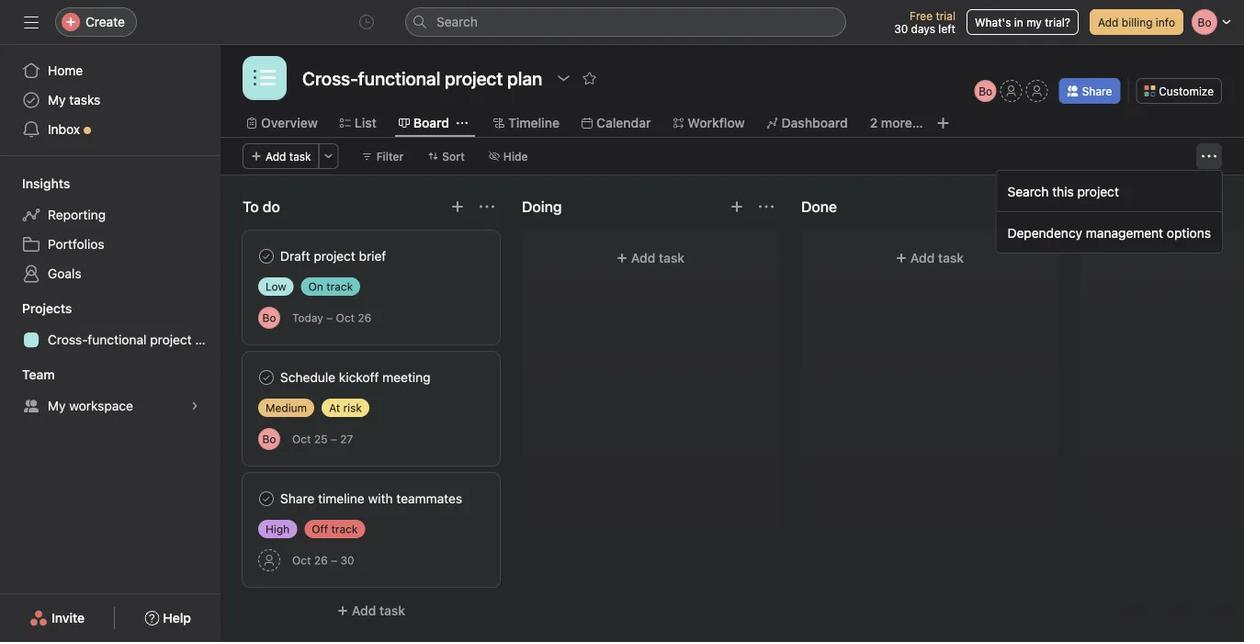 Task type: locate. For each thing, give the bounding box(es) containing it.
add task image left done
[[730, 199, 745, 214]]

1 vertical spatial 30
[[341, 554, 354, 567]]

1 horizontal spatial add task image
[[730, 199, 745, 214]]

projects
[[22, 301, 72, 316]]

Completed checkbox
[[256, 245, 278, 268], [256, 488, 278, 510]]

track for timeline
[[331, 523, 358, 536]]

add section
[[1111, 198, 1192, 216]]

on track
[[309, 280, 353, 293]]

1 completed checkbox from the top
[[256, 245, 278, 268]]

hide button
[[481, 143, 537, 169]]

search inside button
[[437, 14, 478, 29]]

0 horizontal spatial more section actions image
[[480, 199, 495, 214]]

project up on track
[[314, 249, 356, 264]]

completed image for schedule kickoff meeting
[[256, 367, 278, 389]]

dependency management options
[[1008, 225, 1212, 240]]

bo down what's at the top of the page
[[979, 85, 993, 97]]

search right "history" icon
[[437, 14, 478, 29]]

2 more section actions image from the left
[[759, 199, 774, 214]]

1 vertical spatial share
[[280, 491, 315, 507]]

0 vertical spatial track
[[327, 280, 353, 293]]

None text field
[[298, 62, 547, 95]]

more actions image down customize
[[1202, 149, 1217, 164]]

inbox link
[[11, 115, 210, 144]]

sort button
[[419, 143, 473, 169]]

my workspace
[[48, 399, 133, 414]]

2 completed image from the top
[[256, 367, 278, 389]]

1 vertical spatial completed image
[[256, 367, 278, 389]]

hide sidebar image
[[24, 15, 39, 29]]

functional
[[88, 332, 147, 348]]

history image
[[359, 15, 374, 29]]

projects element
[[0, 292, 221, 359]]

invite
[[52, 611, 85, 626]]

my left tasks
[[48, 92, 66, 108]]

add inside the add section button
[[1111, 198, 1138, 216]]

0 vertical spatial 26
[[358, 312, 372, 325]]

oct for share
[[292, 554, 311, 567]]

completed image left draft
[[256, 245, 278, 268]]

brief
[[359, 249, 386, 264]]

global element
[[0, 45, 221, 155]]

– for timeline
[[331, 554, 337, 567]]

30 left days
[[895, 22, 909, 35]]

search for search
[[437, 14, 478, 29]]

26 down off
[[314, 554, 328, 567]]

my
[[48, 92, 66, 108], [48, 399, 66, 414]]

overview
[[261, 115, 318, 131]]

1 horizontal spatial more section actions image
[[759, 199, 774, 214]]

in
[[1015, 16, 1024, 28]]

completed checkbox up high
[[256, 488, 278, 510]]

1 vertical spatial project
[[314, 249, 356, 264]]

completed checkbox left draft
[[256, 245, 278, 268]]

1 vertical spatial completed checkbox
[[256, 488, 278, 510]]

2 my from the top
[[48, 399, 66, 414]]

1 vertical spatial 26
[[314, 554, 328, 567]]

1 horizontal spatial 30
[[895, 22, 909, 35]]

search list box
[[405, 7, 847, 37]]

30 down off track
[[341, 554, 354, 567]]

share inside button
[[1083, 85, 1113, 97]]

sort
[[442, 150, 465, 163]]

1 horizontal spatial more actions image
[[1202, 149, 1217, 164]]

free
[[910, 9, 933, 22]]

– left 27
[[331, 433, 337, 446]]

more section actions image
[[480, 199, 495, 214], [759, 199, 774, 214]]

search up add task image
[[1008, 184, 1049, 199]]

bo down medium
[[262, 433, 276, 446]]

medium
[[266, 402, 307, 415]]

2 vertical spatial project
[[150, 332, 192, 348]]

more section actions image for to do
[[480, 199, 495, 214]]

2 vertical spatial oct
[[292, 554, 311, 567]]

timeline
[[508, 115, 560, 131]]

my down team
[[48, 399, 66, 414]]

team
[[22, 367, 55, 382]]

add task image
[[450, 199, 465, 214], [730, 199, 745, 214]]

what's in my trial?
[[975, 16, 1071, 28]]

26 right today
[[358, 312, 372, 325]]

add task
[[266, 150, 311, 163], [631, 251, 685, 266], [911, 251, 964, 266], [352, 604, 406, 619]]

reporting link
[[11, 200, 210, 230]]

add section button
[[1081, 190, 1199, 223]]

calendar link
[[582, 113, 651, 133]]

1 more section actions image from the left
[[480, 199, 495, 214]]

inbox
[[48, 122, 80, 137]]

completed image for draft project brief
[[256, 245, 278, 268]]

1 vertical spatial –
[[331, 433, 337, 446]]

search this project
[[1008, 184, 1120, 199]]

bo button down what's at the top of the page
[[975, 80, 997, 102]]

add task image for to do
[[450, 199, 465, 214]]

add billing info
[[1099, 16, 1176, 28]]

list image
[[254, 67, 276, 89]]

project left plan
[[150, 332, 192, 348]]

add task image down 'sort'
[[450, 199, 465, 214]]

2 vertical spatial –
[[331, 554, 337, 567]]

1 my from the top
[[48, 92, 66, 108]]

with
[[368, 491, 393, 507]]

completed image
[[256, 245, 278, 268], [256, 367, 278, 389], [256, 488, 278, 510]]

1 vertical spatial my
[[48, 399, 66, 414]]

2 vertical spatial completed image
[[256, 488, 278, 510]]

off
[[312, 523, 328, 536]]

completed checkbox for share timeline with teammates
[[256, 488, 278, 510]]

help
[[163, 611, 191, 626]]

bo button
[[975, 80, 997, 102], [258, 307, 280, 329], [258, 428, 280, 450]]

2 vertical spatial bo
[[262, 433, 276, 446]]

customize button
[[1137, 78, 1223, 104]]

0 vertical spatial completed image
[[256, 245, 278, 268]]

completed image up medium
[[256, 367, 278, 389]]

0 horizontal spatial add task image
[[450, 199, 465, 214]]

bo for schedule kickoff meeting
[[262, 433, 276, 446]]

trial?
[[1046, 16, 1071, 28]]

1 completed image from the top
[[256, 245, 278, 268]]

cross-functional project plan
[[48, 332, 220, 348]]

my inside 'teams' element
[[48, 399, 66, 414]]

add
[[1099, 16, 1119, 28], [266, 150, 286, 163], [1111, 198, 1138, 216], [631, 251, 656, 266], [911, 251, 935, 266], [352, 604, 376, 619]]

trial
[[936, 9, 956, 22]]

1 add task image from the left
[[450, 199, 465, 214]]

1 vertical spatial oct
[[292, 433, 311, 446]]

0 horizontal spatial project
[[150, 332, 192, 348]]

share button
[[1060, 78, 1121, 104]]

1 vertical spatial track
[[331, 523, 358, 536]]

create button
[[55, 7, 137, 37]]

add inside add billing info button
[[1099, 16, 1119, 28]]

share for share
[[1083, 85, 1113, 97]]

track right on
[[327, 280, 353, 293]]

0 vertical spatial project
[[1078, 184, 1120, 199]]

bo down low
[[262, 312, 276, 325]]

2 add task image from the left
[[730, 199, 745, 214]]

hide
[[504, 150, 528, 163]]

more actions image left the filter dropdown button
[[323, 151, 334, 162]]

– down off track
[[331, 554, 337, 567]]

schedule kickoff meeting
[[280, 370, 431, 385]]

1 vertical spatial search
[[1008, 184, 1049, 199]]

add task button
[[243, 143, 320, 169], [533, 242, 769, 275], [813, 242, 1048, 275], [243, 595, 500, 628]]

track right off
[[331, 523, 358, 536]]

more section actions image down hide popup button
[[480, 199, 495, 214]]

1 horizontal spatial search
[[1008, 184, 1049, 199]]

my for my tasks
[[48, 92, 66, 108]]

high
[[266, 523, 290, 536]]

insights button
[[0, 175, 70, 193]]

more section actions image left done
[[759, 199, 774, 214]]

0 vertical spatial 30
[[895, 22, 909, 35]]

bo button down low
[[258, 307, 280, 329]]

workflow link
[[673, 113, 745, 133]]

bo button down medium
[[258, 428, 280, 450]]

0 vertical spatial search
[[437, 14, 478, 29]]

search
[[437, 14, 478, 29], [1008, 184, 1049, 199]]

30 inside free trial 30 days left
[[895, 22, 909, 35]]

–
[[327, 312, 333, 325], [331, 433, 337, 446], [331, 554, 337, 567]]

project
[[1078, 184, 1120, 199], [314, 249, 356, 264], [150, 332, 192, 348]]

completed image up high
[[256, 488, 278, 510]]

0 horizontal spatial 30
[[341, 554, 354, 567]]

project right "this" at the right of page
[[1078, 184, 1120, 199]]

1 horizontal spatial 26
[[358, 312, 372, 325]]

home link
[[11, 56, 210, 85]]

2 completed checkbox from the top
[[256, 488, 278, 510]]

meeting
[[383, 370, 431, 385]]

workflow
[[688, 115, 745, 131]]

left
[[939, 22, 956, 35]]

share up high
[[280, 491, 315, 507]]

today – oct 26
[[292, 312, 372, 325]]

2 vertical spatial bo button
[[258, 428, 280, 450]]

cross-
[[48, 332, 88, 348]]

0 vertical spatial bo
[[979, 85, 993, 97]]

2 horizontal spatial project
[[1078, 184, 1120, 199]]

0 horizontal spatial 26
[[314, 554, 328, 567]]

1 horizontal spatial share
[[1083, 85, 1113, 97]]

add tab image
[[937, 116, 951, 131]]

management
[[1087, 225, 1164, 240]]

share
[[1083, 85, 1113, 97], [280, 491, 315, 507]]

my inside "link"
[[48, 92, 66, 108]]

0 vertical spatial my
[[48, 92, 66, 108]]

portfolios link
[[11, 230, 210, 259]]

this
[[1053, 184, 1074, 199]]

track
[[327, 280, 353, 293], [331, 523, 358, 536]]

– right today
[[327, 312, 333, 325]]

reporting
[[48, 207, 106, 222]]

share down add billing info
[[1083, 85, 1113, 97]]

0 vertical spatial share
[[1083, 85, 1113, 97]]

0 horizontal spatial share
[[280, 491, 315, 507]]

customize
[[1160, 85, 1214, 97]]

more actions image
[[1202, 149, 1217, 164], [323, 151, 334, 162]]

0 vertical spatial completed checkbox
[[256, 245, 278, 268]]

teammates
[[397, 491, 462, 507]]

0 horizontal spatial search
[[437, 14, 478, 29]]

1 vertical spatial bo
[[262, 312, 276, 325]]

3 completed image from the top
[[256, 488, 278, 510]]

1 vertical spatial bo button
[[258, 307, 280, 329]]



Task type: describe. For each thing, give the bounding box(es) containing it.
share for share timeline with teammates
[[280, 491, 315, 507]]

oct 26 – 30
[[292, 554, 354, 567]]

workspace
[[69, 399, 133, 414]]

invite button
[[18, 602, 97, 635]]

bo button for schedule kickoff meeting
[[258, 428, 280, 450]]

add to starred image
[[582, 71, 597, 85]]

tasks
[[69, 92, 101, 108]]

team button
[[0, 366, 55, 384]]

filter
[[377, 150, 404, 163]]

my
[[1027, 16, 1042, 28]]

25
[[314, 433, 328, 446]]

free trial 30 days left
[[895, 9, 956, 35]]

dashboard link
[[767, 113, 848, 133]]

to do
[[243, 198, 280, 216]]

0 vertical spatial bo button
[[975, 80, 997, 102]]

completed image for share timeline with teammates
[[256, 488, 278, 510]]

at risk
[[329, 402, 362, 415]]

dashboard
[[782, 115, 848, 131]]

my tasks link
[[11, 85, 210, 115]]

search this project link
[[997, 175, 1223, 208]]

goals
[[48, 266, 81, 281]]

oct for schedule
[[292, 433, 311, 446]]

done
[[802, 198, 838, 216]]

project for search this project
[[1078, 184, 1120, 199]]

filter button
[[354, 143, 412, 169]]

share timeline with teammates
[[280, 491, 462, 507]]

more…
[[882, 115, 924, 131]]

add task image for doing
[[730, 199, 745, 214]]

track for project
[[327, 280, 353, 293]]

risk
[[343, 402, 362, 415]]

calendar
[[597, 115, 651, 131]]

0 vertical spatial –
[[327, 312, 333, 325]]

projects button
[[0, 300, 72, 318]]

more section actions image for doing
[[759, 199, 774, 214]]

what's in my trial? button
[[967, 9, 1079, 35]]

0 vertical spatial oct
[[336, 312, 355, 325]]

draft project brief
[[280, 249, 386, 264]]

insights
[[22, 176, 70, 191]]

insights element
[[0, 167, 221, 292]]

what's
[[975, 16, 1012, 28]]

cross-functional project plan link
[[11, 325, 220, 355]]

draft
[[280, 249, 310, 264]]

portfolios
[[48, 237, 104, 252]]

today
[[292, 312, 323, 325]]

show options image
[[556, 71, 571, 85]]

2 more…
[[870, 115, 924, 131]]

dependency
[[1008, 225, 1083, 240]]

search button
[[405, 7, 847, 37]]

kickoff
[[339, 370, 379, 385]]

dependency management options link
[[997, 216, 1223, 249]]

2
[[870, 115, 878, 131]]

see details, my workspace image
[[189, 401, 200, 412]]

tab actions image
[[457, 118, 468, 129]]

off track
[[312, 523, 358, 536]]

bo for draft project brief
[[262, 312, 276, 325]]

search for search this project
[[1008, 184, 1049, 199]]

goals link
[[11, 259, 210, 289]]

plan
[[195, 332, 220, 348]]

0 horizontal spatial more actions image
[[323, 151, 334, 162]]

low
[[266, 280, 287, 293]]

add billing info button
[[1090, 9, 1184, 35]]

list
[[355, 115, 377, 131]]

timeline
[[318, 491, 365, 507]]

overview link
[[246, 113, 318, 133]]

my for my workspace
[[48, 399, 66, 414]]

help button
[[133, 602, 203, 635]]

list link
[[340, 113, 377, 133]]

my workspace link
[[11, 392, 210, 421]]

my tasks
[[48, 92, 101, 108]]

timeline link
[[494, 113, 560, 133]]

section
[[1142, 198, 1192, 216]]

on
[[309, 280, 324, 293]]

– for kickoff
[[331, 433, 337, 446]]

doing
[[522, 198, 562, 216]]

at
[[329, 402, 340, 415]]

board
[[414, 115, 450, 131]]

add task image
[[1009, 199, 1024, 214]]

project for cross-functional project plan
[[150, 332, 192, 348]]

days
[[912, 22, 936, 35]]

schedule
[[280, 370, 336, 385]]

home
[[48, 63, 83, 78]]

completed checkbox for draft project brief
[[256, 245, 278, 268]]

billing
[[1122, 16, 1153, 28]]

info
[[1156, 16, 1176, 28]]

1 horizontal spatial project
[[314, 249, 356, 264]]

teams element
[[0, 359, 221, 425]]

bo button for draft project brief
[[258, 307, 280, 329]]

Completed checkbox
[[256, 367, 278, 389]]

create
[[85, 14, 125, 29]]

27
[[340, 433, 353, 446]]



Task type: vqa. For each thing, say whether or not it's contained in the screenshot.
Multi-select
no



